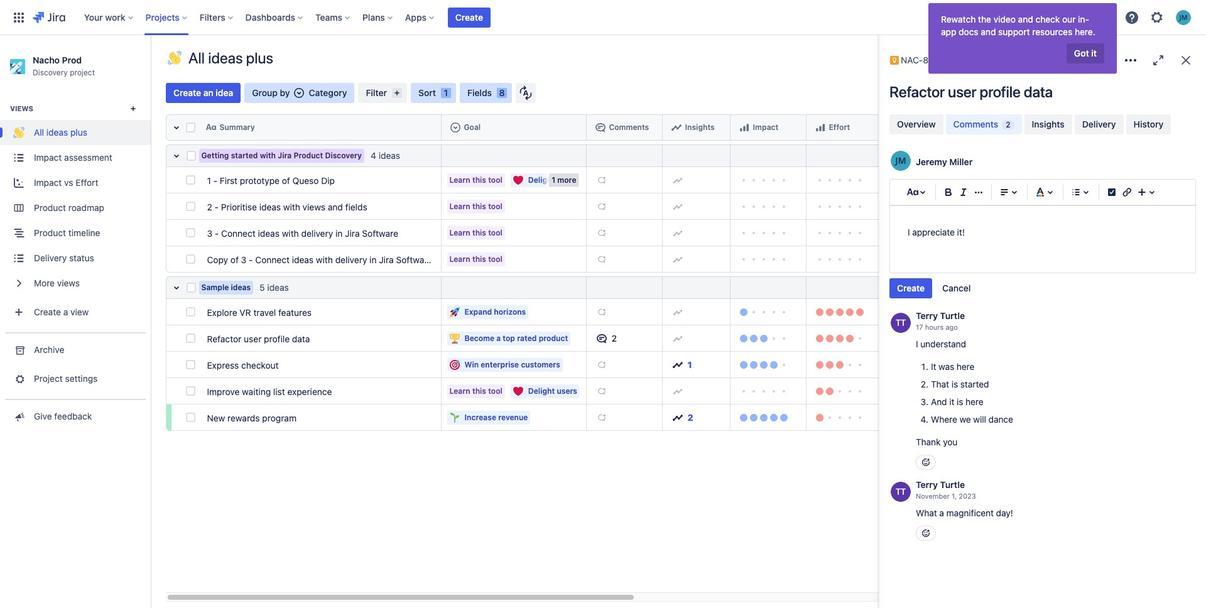 Task type: describe. For each thing, give the bounding box(es) containing it.
0 vertical spatial delivery
[[301, 228, 333, 238]]

0 vertical spatial of
[[282, 175, 290, 186]]

0 horizontal spatial 3
[[207, 228, 212, 238]]

create a view button
[[0, 300, 151, 325]]

2 :heart: image from the top
[[513, 386, 523, 396]]

2023
[[959, 492, 976, 500]]

0 vertical spatial is
[[952, 379, 958, 389]]

it was here
[[931, 361, 975, 372]]

dance
[[988, 414, 1013, 425]]

comments inside tab list
[[953, 119, 998, 129]]

projects button
[[142, 7, 192, 27]]

project settings image
[[12, 373, 25, 385]]

action item image
[[1104, 185, 1119, 200]]

:dart: image
[[449, 360, 460, 370]]

history button
[[1126, 114, 1171, 134]]

delight for 1 - first prototype of queso dip
[[528, 175, 555, 184]]

what
[[916, 508, 937, 518]]

:wave: image
[[168, 51, 182, 65]]

0 horizontal spatial user
[[244, 333, 262, 344]]

comments inside button
[[609, 122, 649, 132]]

bold ⌘b image
[[941, 185, 956, 200]]

will
[[973, 414, 986, 425]]

0 vertical spatial profile
[[980, 83, 1021, 101]]

1 horizontal spatial insights
[[1032, 119, 1065, 129]]

your
[[84, 12, 103, 22]]

filter button
[[358, 83, 407, 103]]

plus inside jira product discovery navigation "element"
[[70, 127, 87, 138]]

create inside primary element
[[455, 12, 483, 22]]

nac-8 link
[[888, 53, 937, 68]]

effort inside button
[[829, 122, 850, 132]]

create up 17
[[897, 283, 925, 293]]

win
[[465, 360, 479, 369]]

5 learn this tool from the top
[[449, 386, 502, 395]]

vr
[[240, 307, 251, 318]]

day!
[[996, 508, 1013, 518]]

0 vertical spatial software
[[362, 228, 398, 238]]

app
[[941, 26, 956, 37]]

search image
[[972, 12, 982, 22]]

idea
[[216, 87, 233, 98]]

collapse all image
[[169, 120, 184, 135]]

customers
[[521, 360, 560, 369]]

hours
[[925, 323, 944, 331]]

project
[[70, 68, 95, 77]]

a for become
[[496, 333, 501, 343]]

it for got
[[1091, 48, 1097, 58]]

italic ⌘i image
[[956, 185, 971, 200]]

dashboards
[[245, 12, 295, 22]]

5 tool from the top
[[488, 386, 502, 395]]

2 inside tab list
[[1006, 120, 1010, 129]]

add reaction image for terry turtle 17 hours ago
[[921, 457, 931, 467]]

learn for copy of 3 - connect ideas with delivery in jira software
[[449, 254, 470, 264]]

Main content area, start typing to enter text. text field
[[908, 225, 1178, 240]]

waiting
[[242, 386, 271, 397]]

archive button
[[0, 338, 151, 363]]

nacho
[[33, 55, 60, 65]]

1 cell from the left
[[442, 114, 587, 141]]

turtle for terry turtle 17 hours ago
[[940, 310, 965, 321]]

Search field
[[967, 7, 1093, 27]]

banner containing your work
[[0, 0, 1206, 35]]

learn this tool for 2 - prioritise ideas with views and fields
[[449, 201, 502, 211]]

1,
[[952, 492, 957, 500]]

product
[[539, 333, 568, 343]]

new
[[207, 412, 225, 423]]

product roadmap
[[34, 203, 104, 213]]

filters
[[200, 12, 225, 22]]

0 horizontal spatial of
[[230, 254, 239, 265]]

1 vertical spatial connect
[[255, 254, 290, 265]]

docs
[[959, 26, 978, 37]]

check
[[1036, 14, 1060, 24]]

impact vs effort
[[34, 177, 98, 188]]

features
[[278, 307, 312, 318]]

2 - prioritise ideas with views and fields
[[207, 201, 367, 212]]

roadmap
[[68, 203, 104, 213]]

current project sidebar image
[[137, 50, 165, 75]]

by
[[280, 87, 290, 98]]

help image
[[1124, 10, 1140, 25]]

jira product discovery navigation element
[[0, 35, 151, 608]]

here.
[[1075, 26, 1095, 37]]

your work button
[[80, 7, 138, 27]]

you
[[943, 437, 958, 447]]

got it
[[1074, 48, 1097, 58]]

:seedling: image
[[449, 412, 460, 422]]

create an idea button
[[166, 83, 241, 103]]

1 horizontal spatial 2 button
[[667, 407, 725, 427]]

1 vertical spatial create button
[[889, 278, 932, 298]]

expand
[[465, 307, 492, 316]]

1 horizontal spatial refactor user profile data
[[889, 83, 1053, 101]]

a for create
[[63, 307, 68, 318]]

ago
[[946, 323, 958, 331]]

more views
[[34, 278, 80, 289]]

filter
[[366, 87, 387, 98]]

give feedback
[[34, 411, 92, 422]]

- for prioritise
[[215, 201, 219, 212]]

i for i appreciate it!
[[908, 227, 910, 237]]

1 horizontal spatial and
[[981, 26, 996, 37]]

delivery status
[[34, 253, 94, 264]]

our
[[1062, 14, 1076, 24]]

appreciate
[[912, 227, 955, 237]]

prod
[[62, 55, 82, 65]]

become a top rated product
[[465, 333, 568, 343]]

revenue
[[498, 412, 528, 422]]

your work
[[84, 12, 125, 22]]

what a magnificent day!
[[916, 508, 1013, 518]]

archive
[[34, 345, 64, 355]]

increase
[[465, 412, 496, 422]]

impact image
[[739, 122, 749, 132]]

summary image
[[206, 122, 216, 132]]

impact for impact vs effort
[[34, 177, 62, 188]]

1 - first prototype of queso dip
[[207, 175, 335, 186]]

list
[[273, 386, 285, 397]]

0 vertical spatial in
[[335, 228, 343, 238]]

5 ideas
[[260, 282, 289, 293]]

appswitcher icon image
[[11, 10, 26, 25]]

terry for terry turtle 17 hours ago
[[916, 310, 938, 321]]

plans
[[362, 12, 385, 22]]

:seedling: image
[[449, 412, 460, 422]]

your profile and settings image
[[1176, 10, 1191, 25]]

1 vertical spatial in
[[369, 254, 377, 265]]

rewards
[[227, 412, 260, 423]]

2 cell from the left
[[587, 114, 663, 141]]

more
[[557, 175, 576, 184]]

0 vertical spatial 2 button
[[591, 328, 657, 348]]

delivery status link
[[0, 246, 151, 271]]

1 vertical spatial profile
[[264, 333, 290, 344]]

insights image
[[671, 122, 681, 132]]

- right copy
[[249, 254, 253, 265]]

all ideas plus inside jira product discovery navigation "element"
[[34, 127, 87, 138]]

give
[[34, 411, 52, 422]]

1 horizontal spatial insights button
[[1024, 114, 1072, 134]]

rewatch the video and check our in- app docs and support resources here.
[[941, 14, 1095, 37]]

single select dropdown image
[[294, 88, 304, 98]]

1 horizontal spatial data
[[1024, 83, 1053, 101]]

that
[[931, 379, 949, 389]]

rated
[[517, 333, 537, 343]]

1 vertical spatial software
[[396, 254, 432, 265]]

and
[[931, 396, 947, 407]]

goal
[[464, 122, 481, 132]]

tool for 2 - prioritise ideas with views and fields
[[488, 201, 502, 211]]

1 inside button
[[688, 359, 692, 370]]

terry turtle 17 hours ago
[[916, 310, 965, 331]]

filters button
[[196, 7, 238, 27]]

delivery for delivery
[[1082, 119, 1116, 129]]

4 cell from the left
[[731, 114, 807, 141]]

was
[[939, 361, 954, 372]]

link image
[[1119, 185, 1134, 200]]

impact for impact
[[753, 122, 779, 132]]

got
[[1074, 48, 1089, 58]]

lists image
[[1069, 185, 1084, 200]]

november
[[916, 492, 950, 500]]

project
[[34, 373, 63, 384]]

impact for impact assessment
[[34, 152, 62, 163]]

more formatting image
[[971, 185, 986, 200]]

tool for 3 - connect ideas with delivery in jira software
[[488, 228, 502, 237]]

0 vertical spatial all ideas plus
[[188, 49, 273, 66]]

first
[[220, 175, 238, 186]]

main content containing all ideas plus
[[0, 3, 1206, 608]]

5 cell from the left
[[807, 114, 883, 141]]

0 vertical spatial 8
[[923, 55, 929, 65]]

0 vertical spatial here
[[957, 361, 975, 372]]

comments image
[[596, 333, 607, 343]]

17
[[916, 323, 923, 331]]

text styles image
[[905, 185, 920, 200]]

0 vertical spatial all
[[188, 49, 205, 66]]

give feedback button
[[0, 404, 151, 429]]

goal button
[[446, 117, 581, 138]]

0 horizontal spatial insights
[[685, 122, 715, 132]]

thank
[[916, 437, 941, 447]]

1 horizontal spatial views
[[303, 201, 325, 212]]

create a view
[[34, 307, 89, 318]]

0 vertical spatial and
[[1018, 14, 1033, 24]]

plans button
[[359, 7, 398, 27]]



Task type: vqa. For each thing, say whether or not it's contained in the screenshot.
Effort button
yes



Task type: locate. For each thing, give the bounding box(es) containing it.
1 horizontal spatial it
[[1091, 48, 1097, 58]]

banner
[[0, 0, 1206, 35]]

4 tool from the top
[[488, 254, 502, 264]]

1 vertical spatial insights image
[[672, 412, 683, 422]]

delight left more
[[528, 175, 555, 184]]

1 vertical spatial plus
[[70, 127, 87, 138]]

and it is here
[[931, 396, 983, 407]]

insights image inside 1 button
[[672, 360, 683, 370]]

1 horizontal spatial refactor
[[889, 83, 945, 101]]

1 vertical spatial delivery
[[335, 254, 367, 265]]

insights left delivery button
[[1032, 119, 1065, 129]]

checkout
[[241, 360, 279, 370]]

in-
[[1078, 14, 1089, 24]]

:trophy: image
[[449, 333, 460, 343], [449, 333, 460, 343]]

impact right impact icon in the right top of the page
[[753, 122, 779, 132]]

i inside text field
[[908, 227, 910, 237]]

2 vertical spatial a
[[939, 508, 944, 518]]

0 vertical spatial connect
[[221, 228, 256, 238]]

history
[[1134, 119, 1164, 129]]

2 :heart: image from the top
[[513, 386, 523, 396]]

1 horizontal spatial 8
[[923, 55, 929, 65]]

teams button
[[312, 7, 355, 27]]

2 add reaction image from the top
[[921, 528, 931, 538]]

4 learn from the top
[[449, 254, 470, 264]]

support
[[998, 26, 1030, 37]]

turtle inside terry turtle november 1, 2023
[[940, 479, 965, 490]]

1 :heart: image from the top
[[513, 175, 523, 185]]

become
[[465, 333, 494, 343]]

1 insights image from the top
[[672, 360, 683, 370]]

settings image
[[1150, 10, 1165, 25]]

impact up impact vs effort
[[34, 152, 62, 163]]

1 horizontal spatial create button
[[889, 278, 932, 298]]

it inside button
[[1091, 48, 1097, 58]]

1 horizontal spatial user
[[948, 83, 977, 101]]

learn for 2 - prioritise ideas with views and fields
[[449, 201, 470, 211]]

insights image
[[672, 360, 683, 370], [672, 412, 683, 422]]

0 horizontal spatial refactor
[[207, 333, 241, 344]]

- left prioritise
[[215, 201, 219, 212]]

all ideas plus up idea
[[188, 49, 273, 66]]

1 vertical spatial 8
[[499, 87, 505, 98]]

align left image
[[997, 185, 1012, 200]]

views
[[303, 201, 325, 212], [57, 278, 80, 289]]

jira image
[[33, 10, 65, 25], [33, 10, 65, 25]]

0 horizontal spatial comments
[[609, 122, 649, 132]]

0 horizontal spatial refactor user profile data
[[207, 333, 310, 344]]

terry up 17
[[916, 310, 938, 321]]

1 horizontal spatial group
[[889, 278, 978, 298]]

effort inside jira product discovery navigation "element"
[[76, 177, 98, 188]]

refactor
[[889, 83, 945, 101], [207, 333, 241, 344]]

create inside button
[[173, 87, 201, 98]]

connect up 5 ideas
[[255, 254, 290, 265]]

:heart: image left the "1 more"
[[513, 175, 523, 185]]

0 vertical spatial :heart: image
[[513, 175, 523, 185]]

profile down travel
[[264, 333, 290, 344]]

2 vertical spatial and
[[328, 201, 343, 212]]

create inside popup button
[[34, 307, 61, 318]]

3 up copy
[[207, 228, 212, 238]]

0 horizontal spatial all ideas plus
[[34, 127, 87, 138]]

2 delight from the top
[[528, 386, 555, 395]]

- up copy
[[215, 228, 219, 238]]

1 vertical spatial all ideas plus
[[34, 127, 87, 138]]

add image
[[596, 175, 607, 185], [596, 175, 607, 185], [672, 175, 683, 185], [596, 201, 607, 211], [672, 201, 683, 211], [596, 228, 607, 238], [596, 254, 607, 264], [596, 307, 607, 317], [672, 333, 683, 343], [596, 360, 607, 370], [596, 360, 607, 370], [672, 386, 683, 396]]

tool for copy of 3 - connect ideas with delivery in jira software
[[488, 254, 502, 264]]

turtle up 1, at bottom
[[940, 479, 965, 490]]

insights
[[1032, 119, 1065, 129], [685, 122, 715, 132]]

fields
[[345, 201, 367, 212]]

tab list containing overview
[[888, 113, 1197, 136]]

program
[[262, 412, 297, 423]]

0 horizontal spatial it
[[949, 396, 954, 407]]

delivery button
[[1075, 114, 1124, 134]]

discovery inside nacho prod discovery project
[[33, 68, 68, 77]]

jeremy
[[916, 156, 947, 167]]

2 tool from the top
[[488, 201, 502, 211]]

0 horizontal spatial i
[[908, 227, 910, 237]]

1 vertical spatial views
[[57, 278, 80, 289]]

1 learn from the top
[[449, 175, 470, 184]]

3 this from the top
[[472, 228, 486, 237]]

1 vertical spatial :heart: image
[[513, 386, 523, 396]]

1 horizontal spatial all
[[188, 49, 205, 66]]

0 vertical spatial impact
[[753, 122, 779, 132]]

terry up november
[[916, 479, 938, 490]]

of left queso
[[282, 175, 290, 186]]

create down more
[[34, 307, 61, 318]]

connect down prioritise
[[221, 228, 256, 238]]

create button up 17
[[889, 278, 932, 298]]

assessment
[[64, 152, 112, 163]]

this for 3 - connect ideas with delivery in jira software
[[472, 228, 486, 237]]

0 horizontal spatial effort
[[76, 177, 98, 188]]

feedback
[[54, 411, 92, 422]]

add reaction image down thank
[[921, 457, 931, 467]]

a left 'view'
[[63, 307, 68, 318]]

delivery inside jira product discovery navigation "element"
[[34, 253, 67, 264]]

delight users for improve waiting list experience
[[528, 386, 577, 395]]

views right more
[[57, 278, 80, 289]]

2 delight users from the top
[[528, 386, 577, 395]]

1 vertical spatial terry
[[916, 479, 938, 490]]

0 vertical spatial delight users
[[528, 175, 577, 184]]

users for 1 - first prototype of queso dip
[[557, 175, 577, 184]]

and up support
[[1018, 14, 1033, 24]]

views
[[10, 104, 33, 112]]

0 horizontal spatial create button
[[448, 7, 491, 27]]

project settings button
[[0, 367, 151, 392]]

all right :wave: image
[[188, 49, 205, 66]]

1 vertical spatial 3
[[241, 254, 246, 265]]

0 horizontal spatial a
[[63, 307, 68, 318]]

2 turtle from the top
[[940, 479, 965, 490]]

1 horizontal spatial a
[[496, 333, 501, 343]]

impact left vs
[[34, 177, 62, 188]]

refactor user profile data down docs
[[889, 83, 1053, 101]]

main content
[[0, 3, 1206, 608]]

0 vertical spatial create button
[[448, 7, 491, 27]]

create button right apps popup button
[[448, 7, 491, 27]]

0 vertical spatial data
[[1024, 83, 1053, 101]]

magnificent
[[946, 508, 994, 518]]

cell
[[442, 114, 587, 141], [587, 114, 663, 141], [663, 114, 731, 141], [731, 114, 807, 141], [807, 114, 883, 141]]

understand
[[920, 339, 966, 349]]

1 horizontal spatial i
[[916, 339, 918, 349]]

refactor user profile data down explore vr travel features on the bottom left of page
[[207, 333, 310, 344]]

1 vertical spatial data
[[292, 333, 310, 344]]

it right and
[[949, 396, 954, 407]]

delivery down "fields"
[[335, 254, 367, 265]]

0 vertical spatial add reaction image
[[921, 457, 931, 467]]

0 vertical spatial delight
[[528, 175, 555, 184]]

1 horizontal spatial delivery
[[1082, 119, 1116, 129]]

product
[[294, 151, 323, 160], [294, 151, 323, 160], [34, 203, 66, 213], [34, 228, 66, 238]]

0 horizontal spatial delivery
[[34, 253, 67, 264]]

2 vertical spatial impact
[[34, 177, 62, 188]]

impact inside impact button
[[753, 122, 779, 132]]

horizons
[[494, 307, 526, 316]]

a inside popup button
[[63, 307, 68, 318]]

1 horizontal spatial 3
[[241, 254, 246, 265]]

plus up impact assessment 'link'
[[70, 127, 87, 138]]

impact inside impact assessment 'link'
[[34, 152, 62, 163]]

1 vertical spatial here
[[966, 396, 983, 407]]

4 this from the top
[[472, 254, 486, 264]]

group containing all ideas plus
[[0, 88, 151, 333]]

3 cell from the left
[[663, 114, 731, 141]]

express checkout
[[207, 360, 279, 370]]

primary element
[[8, 0, 957, 35]]

jeremy miller
[[916, 156, 973, 167]]

1 learn this tool from the top
[[449, 175, 502, 184]]

express
[[207, 360, 239, 370]]

0 vertical spatial refactor
[[889, 83, 945, 101]]

create right apps popup button
[[455, 12, 483, 22]]

0 vertical spatial delivery
[[1082, 119, 1116, 129]]

turtle inside terry turtle 17 hours ago
[[940, 310, 965, 321]]

:heart: image left the "1 more"
[[513, 175, 523, 185]]

1 vertical spatial a
[[496, 333, 501, 343]]

a right 'what'
[[939, 508, 944, 518]]

tab list
[[888, 113, 1197, 136]]

refactor up "express"
[[207, 333, 241, 344]]

delight down the customers
[[528, 386, 555, 395]]

terry inside terry turtle 17 hours ago
[[916, 310, 938, 321]]

i down 17
[[916, 339, 918, 349]]

teams
[[315, 12, 342, 22]]

tab list inside main content
[[888, 113, 1197, 136]]

1 vertical spatial all
[[34, 127, 44, 138]]

add reaction image down 'what'
[[921, 528, 931, 538]]

:heart: image
[[513, 175, 523, 185], [513, 386, 523, 396]]

an
[[203, 87, 213, 98]]

delivery up more
[[34, 253, 67, 264]]

create left an
[[173, 87, 201, 98]]

0 vertical spatial effort
[[829, 122, 850, 132]]

summary
[[220, 122, 255, 132]]

learn this tool for copy of 3 - connect ideas with delivery in jira software
[[449, 254, 502, 264]]

learn this tool for 3 - connect ideas with delivery in jira software
[[449, 228, 502, 237]]

data
[[1024, 83, 1053, 101], [292, 333, 310, 344]]

refactor user profile data
[[889, 83, 1053, 101], [207, 333, 310, 344]]

overview button
[[889, 114, 943, 134]]

1 users from the top
[[557, 175, 577, 184]]

add image
[[596, 201, 607, 211], [596, 228, 607, 238], [672, 228, 683, 238], [596, 254, 607, 264], [672, 254, 683, 264], [596, 307, 607, 317], [672, 307, 683, 317], [596, 386, 607, 396], [596, 386, 607, 396], [596, 412, 607, 422], [596, 412, 607, 422]]

feedback image
[[12, 410, 25, 423]]

settings
[[65, 373, 98, 384]]

1 horizontal spatial effort
[[829, 122, 850, 132]]

3 learn from the top
[[449, 228, 470, 237]]

software
[[362, 228, 398, 238], [396, 254, 432, 265]]

0 vertical spatial views
[[303, 201, 325, 212]]

sample ideas
[[201, 283, 251, 292]]

dashboards button
[[242, 7, 308, 27]]

status
[[69, 253, 94, 264]]

2 this from the top
[[472, 201, 486, 211]]

turtle for terry turtle november 1, 2023
[[940, 479, 965, 490]]

1 vertical spatial refactor
[[207, 333, 241, 344]]

0 vertical spatial it
[[1091, 48, 1097, 58]]

views inside jira product discovery navigation "element"
[[57, 278, 80, 289]]

terry inside terry turtle november 1, 2023
[[916, 479, 938, 490]]

1 add reaction image from the top
[[921, 457, 931, 467]]

1 horizontal spatial plus
[[246, 49, 273, 66]]

comments image
[[595, 122, 605, 132]]

- for connect
[[215, 228, 219, 238]]

0 horizontal spatial data
[[292, 333, 310, 344]]

all up impact assessment
[[34, 127, 44, 138]]

increase revenue
[[465, 412, 528, 422]]

2 horizontal spatial a
[[939, 508, 944, 518]]

autosave is enabled image
[[520, 85, 532, 101]]

group
[[0, 88, 151, 333], [889, 278, 978, 298]]

win enterprise customers
[[465, 360, 560, 369]]

add reaction image
[[921, 457, 931, 467], [921, 528, 931, 538]]

all inside jira product discovery navigation "element"
[[34, 127, 44, 138]]

here
[[957, 361, 975, 372], [966, 396, 983, 407]]

impact button
[[735, 117, 801, 138]]

is
[[952, 379, 958, 389], [957, 396, 963, 407]]

1 vertical spatial it
[[949, 396, 954, 407]]

1 vertical spatial delight users
[[528, 386, 577, 395]]

delivery up "copy of 3 - connect ideas with delivery in jira software"
[[301, 228, 333, 238]]

1 vertical spatial users
[[557, 386, 577, 395]]

in
[[335, 228, 343, 238], [369, 254, 377, 265]]

more
[[34, 278, 55, 289]]

1 more
[[552, 175, 576, 184]]

more views link
[[0, 271, 151, 296]]

and down the
[[981, 26, 996, 37]]

2 terry from the top
[[916, 479, 938, 490]]

data down resources
[[1024, 83, 1053, 101]]

impact inside impact vs effort link
[[34, 177, 62, 188]]

goal image
[[450, 122, 460, 132]]

- left first
[[213, 175, 217, 186]]

1 terry from the top
[[916, 310, 938, 321]]

delivery inside button
[[1082, 119, 1116, 129]]

create button
[[448, 7, 491, 27], [889, 278, 932, 298]]

1 vertical spatial and
[[981, 26, 996, 37]]

more image
[[1123, 53, 1138, 68]]

create
[[455, 12, 483, 22], [173, 87, 201, 98], [897, 283, 925, 293], [34, 307, 61, 318]]

close image
[[1178, 53, 1194, 68]]

product timeline link
[[0, 221, 151, 246]]

insights button left impact icon in the right top of the page
[[667, 117, 725, 138]]

impact assessment
[[34, 152, 112, 163]]

1 tool from the top
[[488, 175, 502, 184]]

turtle up ago
[[940, 310, 965, 321]]

insights image for 1
[[672, 360, 683, 370]]

4 learn this tool from the top
[[449, 254, 502, 264]]

plus up "group" on the left of the page
[[246, 49, 273, 66]]

1 horizontal spatial comments
[[953, 119, 998, 129]]

users for improve waiting list experience
[[557, 386, 577, 395]]

1 vertical spatial is
[[957, 396, 963, 407]]

cancel button
[[935, 278, 978, 298]]

3 right copy
[[241, 254, 246, 265]]

delivery for delivery status
[[34, 253, 67, 264]]

the
[[978, 14, 991, 24]]

comments up miller
[[953, 119, 998, 129]]

it!
[[957, 227, 965, 237]]

i for i understand
[[916, 339, 918, 349]]

and left "fields"
[[328, 201, 343, 212]]

data down features
[[292, 333, 310, 344]]

here up that is started
[[957, 361, 975, 372]]

copy
[[207, 254, 228, 265]]

insights button left delivery button
[[1024, 114, 1072, 134]]

product timeline
[[34, 228, 100, 238]]

group containing create
[[889, 278, 978, 298]]

:dart: image
[[449, 360, 460, 370]]

1 delight users from the top
[[528, 175, 577, 184]]

i
[[908, 227, 910, 237], [916, 339, 918, 349]]

is down that is started
[[957, 396, 963, 407]]

got it button
[[1067, 43, 1104, 63]]

is right that
[[952, 379, 958, 389]]

prototype
[[240, 175, 280, 186]]

0 vertical spatial refactor user profile data
[[889, 83, 1053, 101]]

here up where we will dance
[[966, 396, 983, 407]]

expand horizons
[[465, 307, 526, 316]]

1 vertical spatial turtle
[[940, 479, 965, 490]]

add reaction image for terry turtle november 1, 2023
[[921, 528, 931, 538]]

comments right comments icon
[[609, 122, 649, 132]]

0 horizontal spatial plus
[[70, 127, 87, 138]]

effort image
[[815, 122, 825, 132]]

it for and
[[949, 396, 954, 407]]

5 this from the top
[[472, 386, 486, 395]]

2 insights image from the top
[[672, 412, 683, 422]]

learn this tool
[[449, 175, 502, 184], [449, 201, 502, 211], [449, 228, 502, 237], [449, 254, 502, 264], [449, 386, 502, 395]]

0 vertical spatial turtle
[[940, 310, 965, 321]]

0 vertical spatial insights image
[[672, 360, 683, 370]]

3 learn this tool from the top
[[449, 228, 502, 237]]

enterprise
[[481, 360, 519, 369]]

prioritise
[[221, 201, 257, 212]]

ideas inside jira product discovery navigation "element"
[[46, 127, 68, 138]]

5 learn from the top
[[449, 386, 470, 395]]

2 users from the top
[[557, 386, 577, 395]]

effort right effort icon
[[829, 122, 850, 132]]

apps button
[[401, 7, 439, 27]]

video
[[994, 14, 1016, 24]]

that is started
[[931, 379, 989, 389]]

profile down support
[[980, 83, 1021, 101]]

cancel
[[942, 283, 971, 293]]

view
[[70, 307, 89, 318]]

1 button
[[667, 355, 725, 375]]

insights image for 2
[[672, 412, 683, 422]]

i left the appreciate
[[908, 227, 910, 237]]

this for copy of 3 - connect ideas with delivery in jira software
[[472, 254, 486, 264]]

terry for terry turtle november 1, 2023
[[916, 479, 938, 490]]

1 delight from the top
[[528, 175, 555, 184]]

where
[[931, 414, 957, 425]]

:heart: image up revenue
[[513, 386, 523, 396]]

:heart: image up revenue
[[513, 386, 523, 396]]

delight for improve waiting list experience
[[528, 386, 555, 395]]

tool
[[488, 175, 502, 184], [488, 201, 502, 211], [488, 228, 502, 237], [488, 254, 502, 264], [488, 386, 502, 395]]

learn
[[449, 175, 470, 184], [449, 201, 470, 211], [449, 228, 470, 237], [449, 254, 470, 264], [449, 386, 470, 395]]

1 :heart: image from the top
[[513, 175, 523, 185]]

refactor down the nac-8 link at the top of the page
[[889, 83, 945, 101]]

3 tool from the top
[[488, 228, 502, 237]]

all ideas plus up impact assessment
[[34, 127, 87, 138]]

dip
[[321, 175, 335, 186]]

delight users for 1 - first prototype of queso dip
[[528, 175, 577, 184]]

1 turtle from the top
[[940, 310, 965, 321]]

1 horizontal spatial profile
[[980, 83, 1021, 101]]

delivery
[[301, 228, 333, 238], [335, 254, 367, 265]]

:wave: image
[[168, 51, 182, 65], [13, 127, 24, 138], [13, 127, 24, 138]]

copy of 3 - connect ideas with delivery in jira software
[[207, 254, 432, 265]]

0 horizontal spatial group
[[0, 88, 151, 333]]

:rocket: image
[[449, 307, 460, 317], [449, 307, 460, 317]]

1 horizontal spatial delivery
[[335, 254, 367, 265]]

expand image
[[1151, 53, 1166, 68]]

effort right vs
[[76, 177, 98, 188]]

delight
[[528, 175, 555, 184], [528, 386, 555, 395]]

this
[[472, 175, 486, 184], [472, 201, 486, 211], [472, 228, 486, 237], [472, 254, 486, 264], [472, 386, 486, 395]]

- for first
[[213, 175, 217, 186]]

miller
[[949, 156, 973, 167]]

2 horizontal spatial and
[[1018, 14, 1033, 24]]

2 learn from the top
[[449, 201, 470, 211]]

0 horizontal spatial delivery
[[301, 228, 333, 238]]

insights right insights image
[[685, 122, 715, 132]]

delivery left history
[[1082, 119, 1116, 129]]

0 vertical spatial plus
[[246, 49, 273, 66]]

0 vertical spatial 3
[[207, 228, 212, 238]]

learn for 3 - connect ideas with delivery in jira software
[[449, 228, 470, 237]]

0 vertical spatial user
[[948, 83, 977, 101]]

a for what
[[939, 508, 944, 518]]

0 horizontal spatial 2 button
[[591, 328, 657, 348]]

2 learn this tool from the top
[[449, 201, 502, 211]]

this for 2 - prioritise ideas with views and fields
[[472, 201, 486, 211]]

1 this from the top
[[472, 175, 486, 184]]

of right copy
[[230, 254, 239, 265]]

a left top
[[496, 333, 501, 343]]

:heart: image
[[513, 175, 523, 185], [513, 386, 523, 396]]

0 vertical spatial terry
[[916, 310, 938, 321]]

effort button
[[811, 117, 877, 138]]

it right got at the top right of the page
[[1091, 48, 1097, 58]]

nacho prod discovery project
[[33, 55, 95, 77]]

views down queso
[[303, 201, 325, 212]]

0 horizontal spatial insights button
[[667, 117, 725, 138]]

0 horizontal spatial in
[[335, 228, 343, 238]]

create button inside primary element
[[448, 7, 491, 27]]

timeline
[[68, 228, 100, 238]]

1 vertical spatial user
[[244, 333, 262, 344]]



